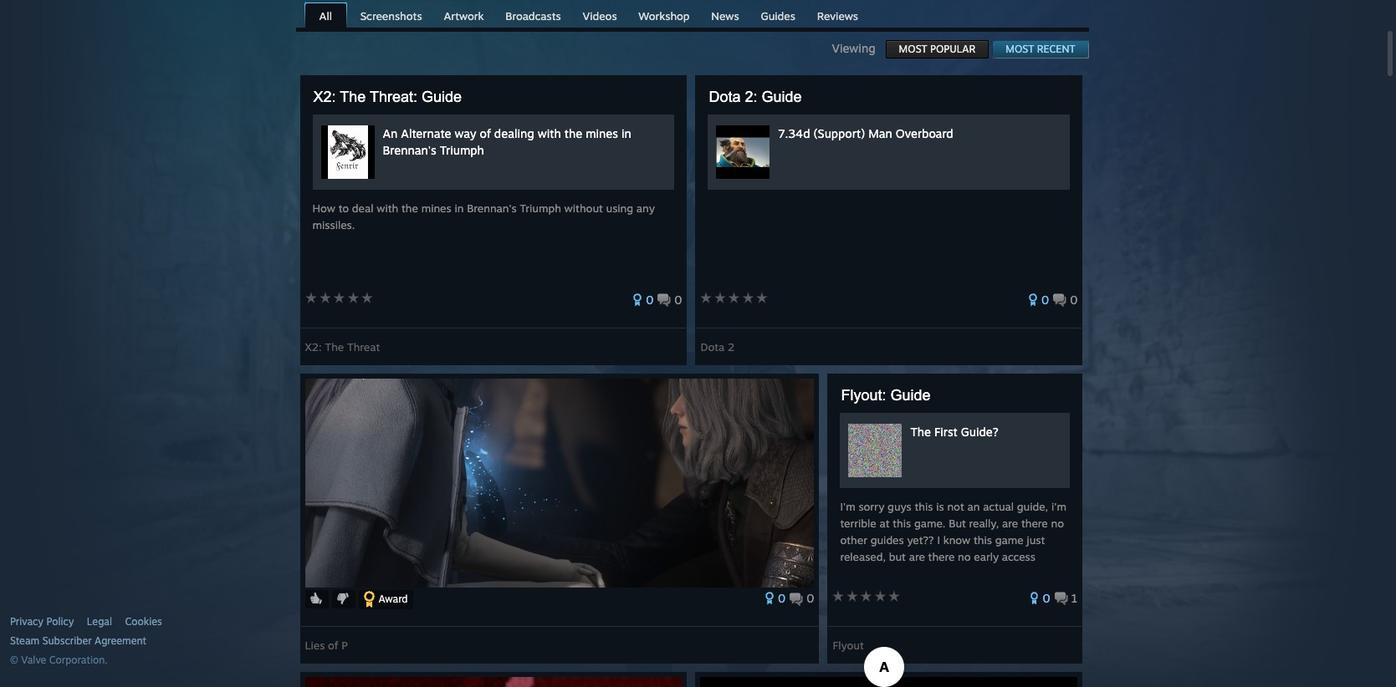 Task type: describe. For each thing, give the bounding box(es) containing it.
using
[[606, 202, 633, 215]]

overboard
[[896, 126, 953, 141]]

first
[[934, 425, 958, 439]]

policy
[[46, 616, 74, 628]]

brennan's inside an alternate way of dealing with the mines in brennan's triumph
[[383, 143, 436, 157]]

threat
[[347, 340, 380, 354]]

not
[[947, 500, 964, 514]]

x2: the threat: guide
[[313, 89, 462, 105]]

2:
[[745, 89, 757, 105]]

workshop
[[639, 9, 690, 23]]

privacy policy
[[10, 616, 74, 628]]

1
[[1071, 591, 1078, 606]]

dota for dota 2
[[701, 340, 725, 354]]

cookies link
[[125, 616, 162, 629]]

2 horizontal spatial guide
[[890, 387, 931, 404]]

the first guide?
[[910, 425, 999, 439]]

videos
[[583, 9, 617, 23]]

legal
[[87, 616, 112, 628]]

posted
[[916, 567, 950, 581]]

guys
[[888, 500, 912, 514]]

in inside how to deal with the mines in brennan's triumph without using any missiles.
[[455, 202, 464, 215]]

with inside how to deal with the mines in brennan's triumph without using any missiles.
[[377, 202, 398, 215]]

but
[[889, 550, 906, 564]]

brennan's inside how to deal with the mines in brennan's triumph without using any missiles.
[[467, 202, 517, 215]]

0 horizontal spatial guide
[[422, 89, 462, 105]]

x2: for x2: the threat
[[305, 340, 322, 354]]

most for most recent
[[1006, 43, 1034, 55]]

guides link
[[752, 3, 804, 27]]

in inside an alternate way of dealing with the mines in brennan's triumph
[[622, 126, 631, 141]]

deal
[[352, 202, 374, 215]]

of inside an alternate way of dealing with the mines in brennan's triumph
[[480, 126, 491, 141]]

man
[[869, 126, 892, 141]]

0 vertical spatial this
[[915, 500, 933, 514]]

know
[[943, 534, 971, 547]]

0 vertical spatial are
[[1002, 517, 1018, 530]]

an alternate way of dealing with the mines in brennan's triumph
[[383, 126, 631, 157]]

0 horizontal spatial this
[[893, 517, 911, 530]]

broadcasts
[[506, 9, 561, 23]]

dota 2: guide
[[709, 89, 802, 105]]

most popular
[[899, 43, 976, 55]]

how
[[312, 202, 335, 215]]

lies
[[305, 639, 325, 652]]

mines inside an alternate way of dealing with the mines in brennan's triumph
[[586, 126, 618, 141]]

threat:
[[370, 89, 417, 105]]

all link
[[304, 3, 347, 29]]

other
[[840, 534, 867, 547]]

2 vertical spatial the
[[910, 425, 931, 439]]

most recent link
[[992, 40, 1089, 59]]

news
[[711, 9, 739, 23]]

guide?
[[961, 425, 999, 439]]

how to deal with the mines in brennan's triumph without using any missiles.
[[312, 202, 655, 232]]

artwork
[[444, 9, 484, 23]]

award
[[379, 593, 408, 606]]

(support)
[[814, 126, 865, 141]]

recent
[[1037, 43, 1075, 55]]

0 vertical spatial just
[[1027, 534, 1045, 547]]

1 vertical spatial just
[[1029, 567, 1047, 581]]

1 horizontal spatial i
[[1023, 567, 1026, 581]]

cookies steam subscriber agreement © valve corporation.
[[10, 616, 162, 667]]

way
[[455, 126, 476, 141]]

flyout: guide
[[841, 387, 931, 404]]

dota 2
[[701, 340, 735, 354]]

valve
[[21, 654, 46, 667]]

missiles.
[[312, 218, 355, 232]]

award link
[[359, 591, 413, 610]]

the for threat
[[325, 340, 344, 354]]

0 vertical spatial guides
[[871, 534, 904, 547]]

i'm sorry guys this is not an actual guide, i'm terrible at this game. but really, are there no other guides yet?? i know this game just released, but are there no early access people that've posted guides or am i just stupid?
[[840, 500, 1067, 597]]

flyout:
[[841, 387, 886, 404]]

but
[[949, 517, 966, 530]]

legal link
[[87, 616, 112, 629]]

sorry
[[859, 500, 885, 514]]

people
[[840, 567, 875, 581]]

1 vertical spatial there
[[928, 550, 955, 564]]

7.34d (support) man overboard
[[778, 126, 953, 141]]

corporation.
[[49, 654, 108, 667]]

steam
[[10, 635, 40, 647]]

stupid?
[[840, 584, 877, 597]]

the inside an alternate way of dealing with the mines in brennan's triumph
[[564, 126, 582, 141]]

dota for dota 2: guide
[[709, 89, 741, 105]]

x2: for x2: the threat: guide
[[313, 89, 336, 105]]

actual
[[983, 500, 1014, 514]]



Task type: locate. For each thing, give the bounding box(es) containing it.
guide
[[422, 89, 462, 105], [762, 89, 802, 105], [890, 387, 931, 404]]

steam subscriber agreement link
[[10, 635, 292, 648]]

all
[[319, 9, 332, 23]]

at
[[880, 517, 890, 530]]

in up using
[[622, 126, 631, 141]]

1 most from the left
[[899, 43, 927, 55]]

0 horizontal spatial of
[[328, 639, 338, 652]]

1 vertical spatial brennan's
[[467, 202, 517, 215]]

i'm
[[840, 500, 855, 514]]

terrible
[[840, 517, 876, 530]]

most inside "link"
[[899, 43, 927, 55]]

0 horizontal spatial the
[[402, 202, 418, 215]]

no down the know
[[958, 550, 971, 564]]

there down guide,
[[1021, 517, 1048, 530]]

2
[[728, 340, 735, 354]]

access
[[1002, 550, 1036, 564]]

1 vertical spatial the
[[325, 340, 344, 354]]

0 vertical spatial there
[[1021, 517, 1048, 530]]

popular
[[930, 43, 976, 55]]

x2:
[[313, 89, 336, 105], [305, 340, 322, 354]]

of right way
[[480, 126, 491, 141]]

reviews
[[817, 9, 858, 23]]

mines right deal
[[421, 202, 451, 215]]

cookies
[[125, 616, 162, 628]]

1 vertical spatial the
[[402, 202, 418, 215]]

triumph inside an alternate way of dealing with the mines in brennan's triumph
[[440, 143, 484, 157]]

is
[[936, 500, 944, 514]]

x2: left threat at the left of the page
[[305, 340, 322, 354]]

artwork link
[[435, 3, 492, 27]]

guides down at
[[871, 534, 904, 547]]

in
[[622, 126, 631, 141], [455, 202, 464, 215]]

0
[[646, 293, 654, 307], [674, 293, 682, 307], [1042, 293, 1049, 307], [1070, 293, 1078, 307], [778, 591, 786, 606], [807, 591, 814, 606], [1043, 591, 1050, 606]]

the
[[340, 89, 366, 105], [325, 340, 344, 354], [910, 425, 931, 439]]

0 vertical spatial in
[[622, 126, 631, 141]]

with right deal
[[377, 202, 398, 215]]

0 vertical spatial the
[[564, 126, 582, 141]]

guide right 2:
[[762, 89, 802, 105]]

1 horizontal spatial this
[[915, 500, 933, 514]]

just up access
[[1027, 534, 1045, 547]]

1 horizontal spatial the
[[564, 126, 582, 141]]

1 horizontal spatial with
[[538, 126, 561, 141]]

there up the posted
[[928, 550, 955, 564]]

1 horizontal spatial there
[[1021, 517, 1048, 530]]

are
[[1002, 517, 1018, 530], [909, 550, 925, 564]]

guide right flyout:
[[890, 387, 931, 404]]

triumph
[[440, 143, 484, 157], [520, 202, 561, 215]]

1 vertical spatial no
[[958, 550, 971, 564]]

0 horizontal spatial in
[[455, 202, 464, 215]]

0 horizontal spatial brennan's
[[383, 143, 436, 157]]

0 horizontal spatial no
[[958, 550, 971, 564]]

flyout link
[[833, 633, 864, 652]]

with right the 'dealing'
[[538, 126, 561, 141]]

brennan's down alternate in the top of the page
[[383, 143, 436, 157]]

to
[[339, 202, 349, 215]]

are up game
[[1002, 517, 1018, 530]]

2 vertical spatial this
[[974, 534, 992, 547]]

lies of p
[[305, 639, 348, 652]]

0 vertical spatial dota
[[709, 89, 741, 105]]

dota
[[709, 89, 741, 105], [701, 340, 725, 354]]

0 horizontal spatial triumph
[[440, 143, 484, 157]]

mines
[[586, 126, 618, 141], [421, 202, 451, 215]]

i right 'am'
[[1023, 567, 1026, 581]]

are down yet??
[[909, 550, 925, 564]]

most left recent
[[1006, 43, 1034, 55]]

of inside lies of p link
[[328, 639, 338, 652]]

the inside how to deal with the mines in brennan's triumph without using any missiles.
[[402, 202, 418, 215]]

0 vertical spatial no
[[1051, 517, 1064, 530]]

1 vertical spatial triumph
[[520, 202, 561, 215]]

1 horizontal spatial of
[[480, 126, 491, 141]]

released,
[[840, 550, 886, 564]]

©
[[10, 654, 18, 667]]

triumph left without
[[520, 202, 561, 215]]

0 horizontal spatial guides
[[871, 534, 904, 547]]

mines up using
[[586, 126, 618, 141]]

screenshots link
[[352, 3, 431, 27]]

1 vertical spatial are
[[909, 550, 925, 564]]

1 horizontal spatial no
[[1051, 517, 1064, 530]]

flyout
[[833, 639, 864, 652]]

agreement
[[95, 635, 146, 647]]

triumph inside how to deal with the mines in brennan's triumph without using any missiles.
[[520, 202, 561, 215]]

videos link
[[574, 3, 625, 27]]

without
[[564, 202, 603, 215]]

0 vertical spatial mines
[[586, 126, 618, 141]]

2 most from the left
[[1006, 43, 1034, 55]]

most popular link
[[886, 40, 989, 59]]

privacy policy link
[[10, 616, 74, 629]]

1 vertical spatial with
[[377, 202, 398, 215]]

workshop link
[[630, 3, 698, 27]]

this down really,
[[974, 534, 992, 547]]

or
[[990, 567, 1001, 581]]

the
[[564, 126, 582, 141], [402, 202, 418, 215]]

i
[[937, 534, 940, 547], [1023, 567, 1026, 581]]

brennan's down an alternate way of dealing with the mines in brennan's triumph
[[467, 202, 517, 215]]

with
[[538, 126, 561, 141], [377, 202, 398, 215]]

x2: the threat
[[305, 340, 380, 354]]

1 horizontal spatial brennan's
[[467, 202, 517, 215]]

the for threat:
[[340, 89, 366, 105]]

dota inside dota 2 'link'
[[701, 340, 725, 354]]

the right deal
[[402, 202, 418, 215]]

with inside an alternate way of dealing with the mines in brennan's triumph
[[538, 126, 561, 141]]

reviews link
[[809, 3, 867, 27]]

dota left 2:
[[709, 89, 741, 105]]

alternate
[[401, 126, 451, 141]]

guides down early
[[954, 567, 987, 581]]

1 vertical spatial guides
[[954, 567, 987, 581]]

really,
[[969, 517, 999, 530]]

0 horizontal spatial are
[[909, 550, 925, 564]]

game
[[995, 534, 1024, 547]]

the left threat:
[[340, 89, 366, 105]]

0 vertical spatial of
[[480, 126, 491, 141]]

an
[[967, 500, 980, 514]]

subscriber
[[42, 635, 92, 647]]

just down access
[[1029, 567, 1047, 581]]

1 vertical spatial i
[[1023, 567, 1026, 581]]

1 vertical spatial in
[[455, 202, 464, 215]]

brennan's
[[383, 143, 436, 157], [467, 202, 517, 215]]

that've
[[878, 567, 913, 581]]

any
[[636, 202, 655, 215]]

broadcasts link
[[497, 3, 569, 27]]

0 horizontal spatial with
[[377, 202, 398, 215]]

x2: the threat link
[[305, 335, 380, 354]]

news link
[[703, 3, 748, 27]]

lies of p link
[[305, 633, 348, 652]]

0 vertical spatial brennan's
[[383, 143, 436, 157]]

this
[[915, 500, 933, 514], [893, 517, 911, 530], [974, 534, 992, 547]]

7.34d
[[778, 126, 810, 141]]

0 vertical spatial triumph
[[440, 143, 484, 157]]

0 horizontal spatial mines
[[421, 202, 451, 215]]

guide up alternate in the top of the page
[[422, 89, 462, 105]]

viewing
[[832, 41, 886, 55]]

mines inside how to deal with the mines in brennan's triumph without using any missiles.
[[421, 202, 451, 215]]

1 horizontal spatial guides
[[954, 567, 987, 581]]

0 vertical spatial the
[[340, 89, 366, 105]]

1 vertical spatial x2:
[[305, 340, 322, 354]]

0 horizontal spatial most
[[899, 43, 927, 55]]

of left the p
[[328, 639, 338, 652]]

1 horizontal spatial most
[[1006, 43, 1034, 55]]

am
[[1004, 567, 1020, 581]]

0 horizontal spatial there
[[928, 550, 955, 564]]

dealing
[[494, 126, 534, 141]]

in down way
[[455, 202, 464, 215]]

triumph down way
[[440, 143, 484, 157]]

p
[[341, 639, 348, 652]]

0 vertical spatial i
[[937, 534, 940, 547]]

most for most popular
[[899, 43, 927, 55]]

guide,
[[1017, 500, 1048, 514]]

yet??
[[907, 534, 934, 547]]

i right yet??
[[937, 534, 940, 547]]

1 horizontal spatial mines
[[586, 126, 618, 141]]

screenshots
[[360, 9, 422, 23]]

2 horizontal spatial this
[[974, 534, 992, 547]]

privacy
[[10, 616, 43, 628]]

this down guys on the bottom of page
[[893, 517, 911, 530]]

no down i'm
[[1051, 517, 1064, 530]]

0 vertical spatial with
[[538, 126, 561, 141]]

game.
[[914, 517, 946, 530]]

most recent
[[1006, 43, 1075, 55]]

1 horizontal spatial triumph
[[520, 202, 561, 215]]

0 vertical spatial x2:
[[313, 89, 336, 105]]

1 horizontal spatial in
[[622, 126, 631, 141]]

this left is
[[915, 500, 933, 514]]

i'm
[[1051, 500, 1067, 514]]

1 vertical spatial dota
[[701, 340, 725, 354]]

the right the 'dealing'
[[564, 126, 582, 141]]

1 vertical spatial of
[[328, 639, 338, 652]]

guides
[[761, 9, 795, 23]]

dota left 2 at the right of the page
[[701, 340, 725, 354]]

1 horizontal spatial guide
[[762, 89, 802, 105]]

0 horizontal spatial i
[[937, 534, 940, 547]]

1 vertical spatial this
[[893, 517, 911, 530]]

1 horizontal spatial are
[[1002, 517, 1018, 530]]

dota 2 link
[[701, 335, 735, 354]]

most left popular
[[899, 43, 927, 55]]

guides
[[871, 534, 904, 547], [954, 567, 987, 581]]

1 vertical spatial mines
[[421, 202, 451, 215]]

the left threat at the left of the page
[[325, 340, 344, 354]]

x2: left threat:
[[313, 89, 336, 105]]

the left first
[[910, 425, 931, 439]]



Task type: vqa. For each thing, say whether or not it's contained in the screenshot.
the dota 2 on the right of page
yes



